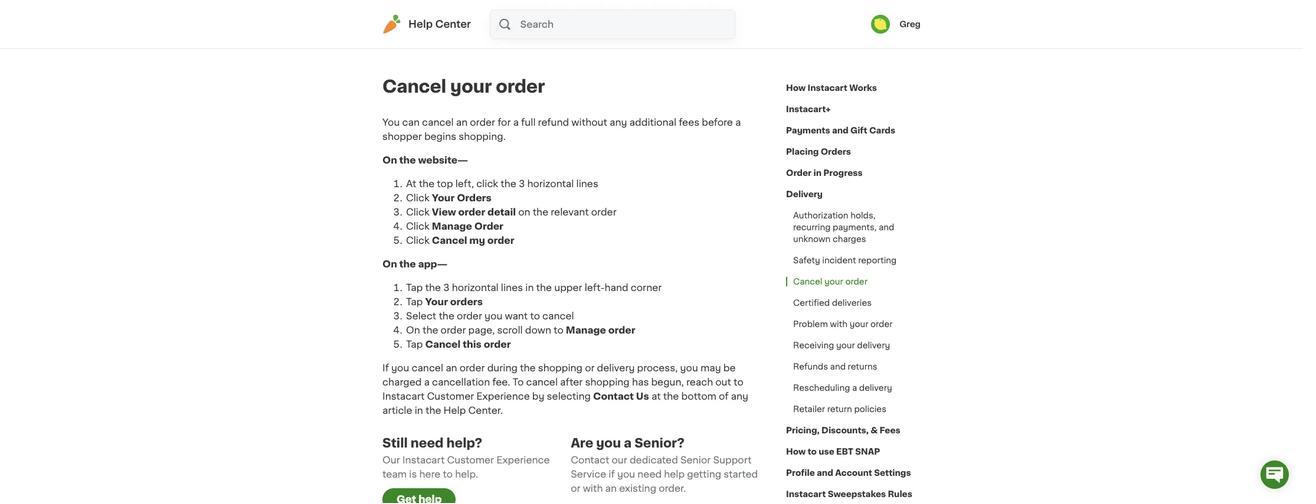 Task type: describe. For each thing, give the bounding box(es) containing it.
1 vertical spatial your
[[426, 297, 448, 306]]

fee.
[[493, 377, 510, 387]]

you up the reach
[[681, 363, 699, 373]]

begins
[[425, 132, 457, 141]]

tap for tap your orders
[[406, 297, 423, 306]]

if
[[383, 363, 389, 373]]

left-
[[585, 283, 605, 292]]

help
[[664, 469, 685, 479]]

problem
[[794, 320, 828, 328]]

are
[[571, 437, 594, 449]]

refunds and returns link
[[787, 356, 885, 377]]

view
[[432, 207, 456, 217]]

help inside help center link
[[409, 19, 433, 29]]

still
[[383, 437, 408, 449]]

or inside are you a senior? contact our dedicated senior support service if you need help getting started or with an existing order.
[[571, 484, 581, 493]]

with inside problem with your order "link"
[[831, 320, 848, 328]]

select
[[406, 311, 437, 321]]

at the top left, click the 3 horizontal lines click your orders click view order detail on the relevant order click manage order click cancel my order
[[406, 179, 617, 245]]

0 vertical spatial contact
[[593, 392, 634, 401]]

0 vertical spatial orders
[[821, 148, 852, 156]]

you up charged
[[392, 363, 409, 373]]

this
[[463, 340, 482, 349]]

1 vertical spatial lines
[[501, 283, 523, 292]]

with inside are you a senior? contact our dedicated senior support service if you need help getting started or with an existing order.
[[583, 484, 603, 493]]

payments and gift cards
[[787, 126, 896, 135]]

scroll
[[497, 325, 523, 335]]

upper
[[555, 283, 583, 292]]

team
[[383, 469, 407, 479]]

placing
[[787, 148, 819, 156]]

cancel up can
[[383, 78, 447, 95]]

instacart down profile
[[787, 490, 826, 498]]

charged
[[383, 377, 422, 387]]

down
[[525, 325, 552, 335]]

the right on
[[533, 207, 549, 217]]

help?
[[447, 437, 483, 449]]

instacart up instacart+ link
[[808, 84, 848, 92]]

order inside if you cancel an order during the shopping or delivery process, you may be charged a cancellation fee. to cancel after shopping has begun, reach out to instacart customer experience by selecting
[[460, 363, 485, 373]]

how to use ebt snap
[[787, 448, 881, 456]]

you
[[383, 118, 400, 127]]

can
[[402, 118, 420, 127]]

greg link
[[872, 15, 921, 34]]

unknown
[[794, 235, 831, 243]]

how instacart works link
[[787, 77, 877, 99]]

cancel inside select the order you want to cancel on the order page, scroll down to manage order tap cancel this order
[[543, 311, 574, 321]]

the right article
[[426, 406, 441, 415]]

how for how to use ebt snap
[[787, 448, 806, 456]]

an for cancellation
[[446, 363, 457, 373]]

help center link
[[383, 15, 471, 34]]

rescheduling
[[794, 384, 851, 392]]

4 click from the top
[[406, 236, 430, 245]]

experience inside still need help? our instacart customer experience team is here to help.
[[497, 455, 550, 465]]

our
[[383, 455, 400, 465]]

fees
[[679, 118, 700, 127]]

a right before
[[736, 118, 741, 127]]

on for on the app—
[[383, 259, 397, 269]]

your up shopping.
[[451, 78, 492, 95]]

are you a senior? contact our dedicated senior support service if you need help getting started or with an existing order.
[[571, 437, 758, 493]]

the left app—
[[400, 259, 416, 269]]

cards
[[870, 126, 896, 135]]

a right for
[[513, 118, 519, 127]]

how to use ebt snap link
[[787, 441, 881, 462]]

payments and gift cards link
[[787, 120, 896, 141]]

tap inside select the order you want to cancel on the order page, scroll down to manage order tap cancel this order
[[406, 340, 423, 349]]

cancel inside select the order you want to cancel on the order page, scroll down to manage order tap cancel this order
[[426, 340, 461, 349]]

need inside are you a senior? contact our dedicated senior support service if you need help getting started or with an existing order.
[[638, 469, 662, 479]]

tap the 3 horizontal lines in the upper left-hand corner
[[406, 283, 665, 292]]

instacart+
[[787, 105, 831, 113]]

center.
[[469, 406, 503, 415]]

3 inside at the top left, click the 3 horizontal lines click your orders click view order detail on the relevant order click manage order click cancel my order
[[519, 179, 525, 188]]

sweepstakes
[[828, 490, 887, 498]]

the down begun,
[[664, 392, 679, 401]]

us
[[636, 392, 649, 401]]

shopper
[[383, 132, 422, 141]]

how for how instacart works
[[787, 84, 806, 92]]

order.
[[659, 484, 686, 493]]

for
[[498, 118, 511, 127]]

safety incident reporting link
[[787, 250, 904, 271]]

at the bottom of any article in the help center.
[[383, 392, 749, 415]]

cancellation
[[432, 377, 490, 387]]

if you cancel an order during the shopping or delivery process, you may be charged a cancellation fee. to cancel after shopping has begun, reach out to instacart customer experience by selecting
[[383, 363, 744, 401]]

settings
[[875, 469, 912, 477]]

payments
[[787, 126, 831, 135]]

customer inside if you cancel an order during the shopping or delivery process, you may be charged a cancellation fee. to cancel after shopping has begun, reach out to instacart customer experience by selecting
[[427, 392, 474, 401]]

safety
[[794, 256, 821, 265]]

cancel inside you can cancel an order for a full refund without any additional fees before a shopper begins shopping.
[[422, 118, 454, 127]]

begun,
[[652, 377, 684, 387]]

authorization
[[794, 211, 849, 220]]

how instacart works
[[787, 84, 877, 92]]

order down the scroll
[[484, 340, 511, 349]]

is
[[409, 469, 417, 479]]

you inside select the order you want to cancel on the order page, scroll down to manage order tap cancel this order
[[485, 311, 503, 321]]

receiving your delivery
[[794, 341, 891, 350]]

profile and account settings
[[787, 469, 912, 477]]

still need help? our instacart customer experience team is here to help.
[[383, 437, 550, 479]]

before
[[702, 118, 733, 127]]

refunds and returns
[[794, 363, 878, 371]]

safety incident reporting
[[794, 256, 897, 265]]

the down select
[[423, 325, 438, 335]]

without
[[572, 118, 608, 127]]

cancel up by
[[526, 377, 558, 387]]

article
[[383, 406, 413, 415]]

be
[[724, 363, 736, 373]]

gift
[[851, 126, 868, 135]]

deliveries
[[832, 299, 872, 307]]

service
[[571, 469, 607, 479]]

placing orders link
[[787, 141, 852, 162]]

profile and account settings link
[[787, 462, 912, 484]]

pricing, discounts, & fees
[[787, 426, 901, 435]]

1 horizontal spatial shopping
[[585, 377, 630, 387]]

0 horizontal spatial cancel your order
[[383, 78, 545, 95]]

help.
[[455, 469, 478, 479]]

1 vertical spatial in
[[526, 283, 534, 292]]

if
[[609, 469, 615, 479]]

or inside if you cancel an order during the shopping or delivery process, you may be charged a cancellation fee. to cancel after shopping has begun, reach out to instacart customer experience by selecting
[[585, 363, 595, 373]]

discounts,
[[822, 426, 869, 435]]

top
[[437, 179, 453, 188]]

out
[[716, 377, 732, 387]]

cancel your order link
[[787, 271, 875, 292]]

hand
[[605, 283, 629, 292]]

orders
[[450, 297, 483, 306]]

receiving
[[794, 341, 835, 350]]

charges
[[833, 235, 867, 243]]

dedicated
[[630, 455, 678, 465]]

a inside are you a senior? contact our dedicated senior support service if you need help getting started or with an existing order.
[[624, 437, 632, 449]]



Task type: vqa. For each thing, say whether or not it's contained in the screenshot.
the left 'shopping'
yes



Task type: locate. For each thing, give the bounding box(es) containing it.
any inside you can cancel an order for a full refund without any additional fees before a shopper begins shopping.
[[610, 118, 627, 127]]

and down receiving your delivery
[[831, 363, 846, 371]]

started
[[724, 469, 758, 479]]

1 vertical spatial order
[[475, 221, 504, 231]]

pricing, discounts, & fees link
[[787, 420, 901, 441]]

order up 'cancellation'
[[460, 363, 485, 373]]

account
[[836, 469, 873, 477]]

delivery for rescheduling a delivery
[[860, 384, 893, 392]]

our
[[612, 455, 628, 465]]

and for returns
[[831, 363, 846, 371]]

1 vertical spatial any
[[731, 392, 749, 401]]

customer down 'cancellation'
[[427, 392, 474, 401]]

an inside if you cancel an order during the shopping or delivery process, you may be charged a cancellation fee. to cancel after shopping has begun, reach out to instacart customer experience by selecting
[[446, 363, 457, 373]]

in up "want"
[[526, 283, 534, 292]]

manage
[[432, 221, 472, 231], [566, 325, 606, 335]]

order
[[496, 78, 545, 95], [470, 118, 496, 127], [459, 207, 486, 217], [592, 207, 617, 217], [488, 236, 515, 245], [846, 278, 868, 286], [457, 311, 482, 321], [871, 320, 893, 328], [441, 325, 466, 335], [609, 325, 636, 335], [484, 340, 511, 349], [460, 363, 485, 373]]

corner
[[631, 283, 662, 292]]

your down problem with your order "link"
[[837, 341, 856, 350]]

0 vertical spatial manage
[[432, 221, 472, 231]]

you up our
[[597, 437, 621, 449]]

want
[[505, 311, 528, 321]]

your up select
[[426, 297, 448, 306]]

1 vertical spatial how
[[787, 448, 806, 456]]

2 how from the top
[[787, 448, 806, 456]]

how up profile
[[787, 448, 806, 456]]

on
[[383, 155, 397, 165], [383, 259, 397, 269], [406, 325, 420, 335]]

1 vertical spatial help
[[444, 406, 466, 415]]

3 up on
[[519, 179, 525, 188]]

cancel your order up the certified deliveries link
[[794, 278, 868, 286]]

progress
[[824, 169, 863, 177]]

0 vertical spatial customer
[[427, 392, 474, 401]]

order right my
[[488, 236, 515, 245]]

order up deliveries
[[846, 278, 868, 286]]

and for gift
[[833, 126, 849, 135]]

3
[[519, 179, 525, 188], [444, 283, 450, 292]]

ebt
[[837, 448, 854, 456]]

1 horizontal spatial any
[[731, 392, 749, 401]]

you up page,
[[485, 311, 503, 321]]

cancel up charged
[[412, 363, 444, 373]]

contact
[[593, 392, 634, 401], [571, 455, 610, 465]]

customer up 'help.'
[[447, 455, 494, 465]]

1 tap from the top
[[406, 283, 423, 292]]

1 vertical spatial with
[[583, 484, 603, 493]]

0 vertical spatial lines
[[577, 179, 599, 188]]

delivery for receiving your delivery
[[858, 341, 891, 350]]

in down placing orders
[[814, 169, 822, 177]]

1 horizontal spatial lines
[[577, 179, 599, 188]]

instacart inside if you cancel an order during the shopping or delivery process, you may be charged a cancellation fee. to cancel after shopping has begun, reach out to instacart customer experience by selecting
[[383, 392, 425, 401]]

0 horizontal spatial order
[[475, 221, 504, 231]]

need up here
[[411, 437, 444, 449]]

a down returns
[[853, 384, 858, 392]]

lines
[[577, 179, 599, 188], [501, 283, 523, 292]]

existing
[[620, 484, 657, 493]]

the up the tap your orders
[[426, 283, 441, 292]]

user avatar image
[[872, 15, 891, 34]]

center
[[435, 19, 471, 29]]

0 vertical spatial or
[[585, 363, 595, 373]]

retailer return policies link
[[787, 399, 894, 420]]

relevant
[[551, 207, 589, 217]]

1 horizontal spatial with
[[831, 320, 848, 328]]

horizontal up relevant
[[528, 179, 574, 188]]

returns
[[848, 363, 878, 371]]

an
[[456, 118, 468, 127], [446, 363, 457, 373], [606, 484, 617, 493]]

and for account
[[817, 469, 834, 477]]

delivery up returns
[[858, 341, 891, 350]]

rescheduling a delivery link
[[787, 377, 900, 399]]

0 vertical spatial with
[[831, 320, 848, 328]]

0 vertical spatial on
[[383, 155, 397, 165]]

0 horizontal spatial help
[[409, 19, 433, 29]]

to right down
[[554, 325, 564, 335]]

manage inside select the order you want to cancel on the order page, scroll down to manage order tap cancel this order
[[566, 325, 606, 335]]

in inside at the bottom of any article in the help center.
[[415, 406, 423, 415]]

2 click from the top
[[406, 207, 430, 217]]

2 vertical spatial an
[[606, 484, 617, 493]]

help down 'cancellation'
[[444, 406, 466, 415]]

tap
[[406, 283, 423, 292], [406, 297, 423, 306], [406, 340, 423, 349]]

manage inside at the top left, click the 3 horizontal lines click your orders click view order detail on the relevant order click manage order click cancel my order
[[432, 221, 472, 231]]

on left app—
[[383, 259, 397, 269]]

0 horizontal spatial shopping
[[538, 363, 583, 373]]

lines inside at the top left, click the 3 horizontal lines click your orders click view order detail on the relevant order click manage order click cancel my order
[[577, 179, 599, 188]]

order inside you can cancel an order for a full refund without any additional fees before a shopper begins shopping.
[[470, 118, 496, 127]]

the up at at the left
[[400, 155, 416, 165]]

refunds
[[794, 363, 829, 371]]

the down the tap your orders
[[439, 311, 455, 321]]

an for begins
[[456, 118, 468, 127]]

1 how from the top
[[787, 84, 806, 92]]

pricing,
[[787, 426, 820, 435]]

reach
[[687, 377, 713, 387]]

payments,
[[833, 223, 877, 231]]

to inside if you cancel an order during the shopping or delivery process, you may be charged a cancellation fee. to cancel after shopping has begun, reach out to instacart customer experience by selecting
[[734, 377, 744, 387]]

1 vertical spatial need
[[638, 469, 662, 479]]

orders down payments and gift cards link
[[821, 148, 852, 156]]

0 horizontal spatial orders
[[457, 193, 492, 203]]

instacart sweepstakes rules link
[[787, 484, 913, 503]]

orders inside at the top left, click the 3 horizontal lines click your orders click view order detail on the relevant order click manage order click cancel my order
[[457, 193, 492, 203]]

and inside the "authorization holds, recurring payments, and unknown charges"
[[879, 223, 895, 231]]

instacart image
[[383, 15, 402, 34]]

fees
[[880, 426, 901, 435]]

on down select
[[406, 325, 420, 335]]

1 horizontal spatial need
[[638, 469, 662, 479]]

0 vertical spatial your
[[432, 193, 455, 203]]

0 horizontal spatial lines
[[501, 283, 523, 292]]

1 click from the top
[[406, 193, 430, 203]]

0 vertical spatial horizontal
[[528, 179, 574, 188]]

0 vertical spatial tap
[[406, 283, 423, 292]]

1 vertical spatial tap
[[406, 297, 423, 306]]

senior?
[[635, 437, 685, 449]]

0 horizontal spatial 3
[[444, 283, 450, 292]]

order down 'placing'
[[787, 169, 812, 177]]

has
[[632, 377, 649, 387]]

0 vertical spatial shopping
[[538, 363, 583, 373]]

retailer
[[794, 405, 826, 413]]

refund
[[538, 118, 569, 127]]

2 vertical spatial tap
[[406, 340, 423, 349]]

on for on the website—
[[383, 155, 397, 165]]

manage down view
[[432, 221, 472, 231]]

instacart up here
[[403, 455, 445, 465]]

2 vertical spatial delivery
[[860, 384, 893, 392]]

1 vertical spatial customer
[[447, 455, 494, 465]]

1 vertical spatial contact
[[571, 455, 610, 465]]

delivery up the has
[[597, 363, 635, 373]]

1 vertical spatial delivery
[[597, 363, 635, 373]]

page,
[[469, 325, 495, 335]]

instacart inside still need help? our instacart customer experience team is here to help.
[[403, 455, 445, 465]]

shopping up "contact us" at the left bottom of the page
[[585, 377, 630, 387]]

0 horizontal spatial horizontal
[[452, 283, 499, 292]]

1 horizontal spatial help
[[444, 406, 466, 415]]

cancel up begins
[[422, 118, 454, 127]]

to inside still need help? our instacart customer experience team is here to help.
[[443, 469, 453, 479]]

use
[[819, 448, 835, 456]]

you can cancel an order for a full refund without any additional fees before a shopper begins shopping.
[[383, 118, 741, 141]]

help right instacart image
[[409, 19, 433, 29]]

0 horizontal spatial need
[[411, 437, 444, 449]]

orders down left,
[[457, 193, 492, 203]]

you right if
[[618, 469, 636, 479]]

1 vertical spatial shopping
[[585, 377, 630, 387]]

2 vertical spatial on
[[406, 325, 420, 335]]

how up instacart+ link
[[787, 84, 806, 92]]

the right at at the left
[[419, 179, 435, 188]]

on the app—
[[383, 259, 448, 269]]

instacart+ link
[[787, 99, 831, 120]]

0 horizontal spatial with
[[583, 484, 603, 493]]

website—
[[418, 155, 468, 165]]

delivery link
[[787, 184, 823, 205]]

a up our
[[624, 437, 632, 449]]

your inside at the top left, click the 3 horizontal lines click your orders click view order detail on the relevant order click manage order click cancel my order
[[432, 193, 455, 203]]

on down shopper at the left top
[[383, 155, 397, 165]]

experience inside if you cancel an order during the shopping or delivery process, you may be charged a cancellation fee. to cancel after shopping has begun, reach out to instacart customer experience by selecting
[[477, 392, 530, 401]]

tap up select
[[406, 297, 423, 306]]

your up the certified deliveries link
[[825, 278, 844, 286]]

1 horizontal spatial cancel your order
[[794, 278, 868, 286]]

certified deliveries link
[[787, 292, 879, 314]]

and
[[833, 126, 849, 135], [879, 223, 895, 231], [831, 363, 846, 371], [817, 469, 834, 477]]

1 vertical spatial on
[[383, 259, 397, 269]]

the up to
[[520, 363, 536, 373]]

0 vertical spatial 3
[[519, 179, 525, 188]]

order up this
[[441, 325, 466, 335]]

need inside still need help? our instacart customer experience team is here to help.
[[411, 437, 444, 449]]

order right view
[[459, 207, 486, 217]]

your down deliveries
[[850, 320, 869, 328]]

of
[[719, 392, 729, 401]]

instacart
[[808, 84, 848, 92], [383, 392, 425, 401], [403, 455, 445, 465], [787, 490, 826, 498]]

with down service
[[583, 484, 603, 493]]

0 horizontal spatial manage
[[432, 221, 472, 231]]

on the website—
[[383, 155, 468, 165]]

1 horizontal spatial horizontal
[[528, 179, 574, 188]]

cancel your order up shopping.
[[383, 78, 545, 95]]

order inside at the top left, click the 3 horizontal lines click your orders click view order detail on the relevant order click manage order click cancel my order
[[475, 221, 504, 231]]

contact us
[[593, 392, 649, 401]]

0 vertical spatial cancel your order
[[383, 78, 545, 95]]

1 vertical spatial cancel your order
[[794, 278, 868, 286]]

selecting
[[547, 392, 591, 401]]

delivery
[[787, 190, 823, 198]]

to right here
[[443, 469, 453, 479]]

0 vertical spatial delivery
[[858, 341, 891, 350]]

order inside problem with your order "link"
[[871, 320, 893, 328]]

horizontal inside at the top left, click the 3 horizontal lines click your orders click view order detail on the relevant order click manage order click cancel my order
[[528, 179, 574, 188]]

cancel left my
[[432, 236, 467, 245]]

by
[[533, 392, 545, 401]]

authorization holds, recurring payments, and unknown charges link
[[787, 205, 921, 250]]

2 horizontal spatial in
[[814, 169, 822, 177]]

lines up relevant
[[577, 179, 599, 188]]

0 vertical spatial any
[[610, 118, 627, 127]]

1 vertical spatial horizontal
[[452, 283, 499, 292]]

Search search field
[[519, 10, 735, 38]]

1 horizontal spatial manage
[[566, 325, 606, 335]]

certified deliveries
[[794, 299, 872, 307]]

at
[[652, 392, 661, 401]]

to left the use
[[808, 448, 817, 456]]

problem with your order link
[[787, 314, 900, 335]]

order right relevant
[[592, 207, 617, 217]]

1 vertical spatial experience
[[497, 455, 550, 465]]

0 horizontal spatial or
[[571, 484, 581, 493]]

cancel left this
[[426, 340, 461, 349]]

order down hand
[[609, 325, 636, 335]]

3 tap from the top
[[406, 340, 423, 349]]

cancel up down
[[543, 311, 574, 321]]

0 vertical spatial an
[[456, 118, 468, 127]]

the inside if you cancel an order during the shopping or delivery process, you may be charged a cancellation fee. to cancel after shopping has begun, reach out to instacart customer experience by selecting
[[520, 363, 536, 373]]

in right article
[[415, 406, 423, 415]]

1 horizontal spatial or
[[585, 363, 595, 373]]

process,
[[637, 363, 678, 373]]

1 horizontal spatial in
[[526, 283, 534, 292]]

delivery inside if you cancel an order during the shopping or delivery process, you may be charged a cancellation fee. to cancel after shopping has begun, reach out to instacart customer experience by selecting
[[597, 363, 635, 373]]

customer inside still need help? our instacart customer experience team is here to help.
[[447, 455, 494, 465]]

the left upper
[[537, 283, 552, 292]]

1 horizontal spatial orders
[[821, 148, 852, 156]]

in inside order in progress link
[[814, 169, 822, 177]]

your up view
[[432, 193, 455, 203]]

2 vertical spatial in
[[415, 406, 423, 415]]

retailer return policies
[[794, 405, 887, 413]]

order down orders
[[457, 311, 482, 321]]

order inside cancel your order link
[[846, 278, 868, 286]]

3 click from the top
[[406, 221, 430, 231]]

bottom
[[682, 392, 717, 401]]

and left gift
[[833, 126, 849, 135]]

full
[[521, 118, 536, 127]]

3 up the tap your orders
[[444, 283, 450, 292]]

0 vertical spatial help
[[409, 19, 433, 29]]

my
[[470, 236, 485, 245]]

contact left us
[[593, 392, 634, 401]]

an down if
[[606, 484, 617, 493]]

the right 'click'
[[501, 179, 517, 188]]

problem with your order
[[794, 320, 893, 328]]

or up selecting
[[585, 363, 595, 373]]

1 vertical spatial 3
[[444, 283, 450, 292]]

order up my
[[475, 221, 504, 231]]

lines up "want"
[[501, 283, 523, 292]]

and down the use
[[817, 469, 834, 477]]

0 vertical spatial order
[[787, 169, 812, 177]]

0 vertical spatial experience
[[477, 392, 530, 401]]

cancel your order
[[383, 78, 545, 95], [794, 278, 868, 286]]

contact up service
[[571, 455, 610, 465]]

getting
[[687, 469, 722, 479]]

receiving your delivery link
[[787, 335, 898, 356]]

to
[[513, 377, 524, 387]]

select the order you want to cancel on the order page, scroll down to manage order tap cancel this order
[[406, 311, 636, 349]]

0 vertical spatial how
[[787, 84, 806, 92]]

1 vertical spatial an
[[446, 363, 457, 373]]

an inside you can cancel an order for a full refund without any additional fees before a shopper begins shopping.
[[456, 118, 468, 127]]

your inside "link"
[[850, 320, 869, 328]]

an up shopping.
[[456, 118, 468, 127]]

any right without
[[610, 118, 627, 127]]

help inside at the bottom of any article in the help center.
[[444, 406, 466, 415]]

1 vertical spatial or
[[571, 484, 581, 493]]

to up down
[[531, 311, 540, 321]]

any inside at the bottom of any article in the help center.
[[731, 392, 749, 401]]

1 horizontal spatial order
[[787, 169, 812, 177]]

cancel inside at the top left, click the 3 horizontal lines click your orders click view order detail on the relevant order click manage order click cancel my order
[[432, 236, 467, 245]]

0 horizontal spatial in
[[415, 406, 423, 415]]

order up the full
[[496, 78, 545, 95]]

support
[[714, 455, 752, 465]]

click
[[477, 179, 499, 188]]

&
[[871, 426, 878, 435]]

tap down select
[[406, 340, 423, 349]]

to right out
[[734, 377, 744, 387]]

cancel down the safety
[[794, 278, 823, 286]]

2 tap from the top
[[406, 297, 423, 306]]

a right charged
[[424, 377, 430, 387]]

contact inside are you a senior? contact our dedicated senior support service if you need help getting started or with an existing order.
[[571, 455, 610, 465]]

rules
[[888, 490, 913, 498]]

1 vertical spatial orders
[[457, 193, 492, 203]]

1 horizontal spatial 3
[[519, 179, 525, 188]]

delivery up policies
[[860, 384, 893, 392]]

detail
[[488, 207, 516, 217]]

placing orders
[[787, 148, 852, 156]]

order down deliveries
[[871, 320, 893, 328]]

works
[[850, 84, 877, 92]]

tap down on the app—
[[406, 283, 423, 292]]

0 horizontal spatial any
[[610, 118, 627, 127]]

1 vertical spatial manage
[[566, 325, 606, 335]]

order in progress link
[[787, 162, 863, 184]]

0 vertical spatial in
[[814, 169, 822, 177]]

shopping.
[[459, 132, 506, 141]]

a inside rescheduling a delivery link
[[853, 384, 858, 392]]

0 vertical spatial need
[[411, 437, 444, 449]]

instacart down charged
[[383, 392, 425, 401]]

an up 'cancellation'
[[446, 363, 457, 373]]

on inside select the order you want to cancel on the order page, scroll down to manage order tap cancel this order
[[406, 325, 420, 335]]

a inside if you cancel an order during the shopping or delivery process, you may be charged a cancellation fee. to cancel after shopping has begun, reach out to instacart customer experience by selecting
[[424, 377, 430, 387]]

an inside are you a senior? contact our dedicated senior support service if you need help getting started or with an existing order.
[[606, 484, 617, 493]]

order up shopping.
[[470, 118, 496, 127]]

and right payments,
[[879, 223, 895, 231]]

tap for tap the 3 horizontal lines in the upper left-hand corner
[[406, 283, 423, 292]]

manage down left-
[[566, 325, 606, 335]]

horizontal up orders
[[452, 283, 499, 292]]



